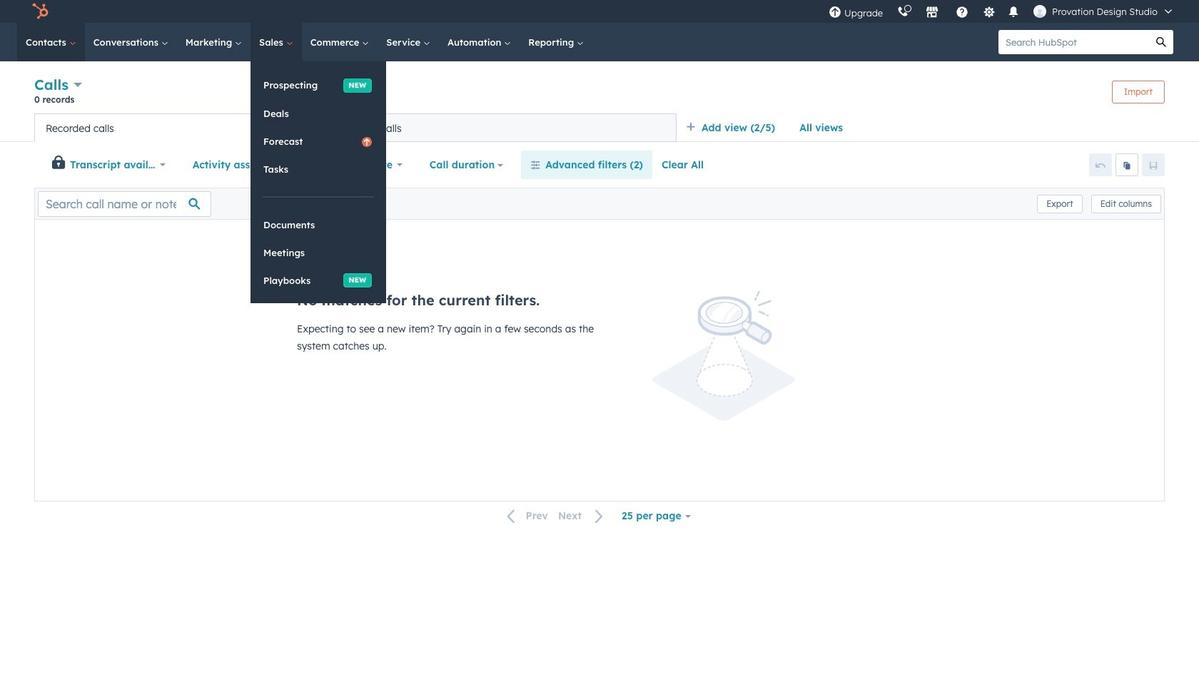 Task type: vqa. For each thing, say whether or not it's contained in the screenshot.
banner
yes



Task type: locate. For each thing, give the bounding box(es) containing it.
banner
[[34, 74, 1165, 114]]

menu
[[822, 0, 1182, 23]]

sales menu
[[251, 61, 386, 303]]



Task type: describe. For each thing, give the bounding box(es) containing it.
pagination navigation
[[499, 507, 613, 526]]

james peterson image
[[1034, 5, 1047, 18]]

Search call name or notes search field
[[38, 191, 211, 217]]

Search HubSpot search field
[[999, 30, 1149, 54]]

marketplaces image
[[926, 6, 939, 19]]



